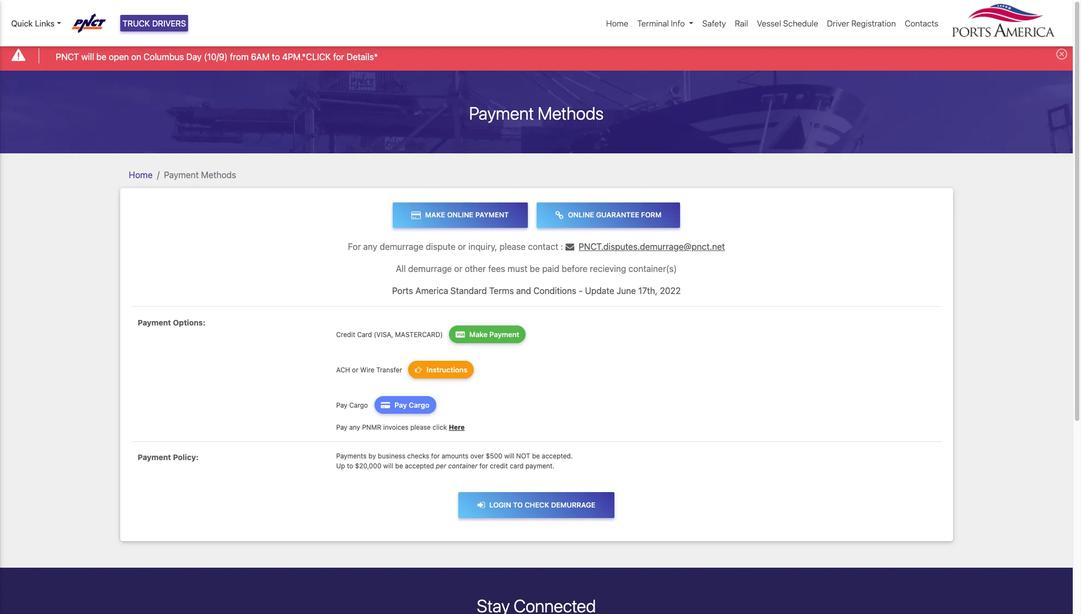 Task type: vqa. For each thing, say whether or not it's contained in the screenshot.
the bottommost Jersey
no



Task type: locate. For each thing, give the bounding box(es) containing it.
0 horizontal spatial to
[[272, 52, 280, 62]]

accepted
[[405, 462, 434, 470]]

or right ach
[[352, 366, 359, 374]]

1 horizontal spatial for
[[431, 452, 440, 460]]

for up per
[[431, 452, 440, 460]]

1 horizontal spatial methods
[[538, 102, 604, 123]]

to inside "alert"
[[272, 52, 280, 62]]

not
[[517, 452, 531, 460]]

demurrage up america
[[408, 264, 452, 274]]

paid
[[543, 264, 560, 274]]

0 horizontal spatial online
[[448, 211, 474, 219]]

pay
[[395, 401, 407, 409], [336, 401, 348, 409], [336, 423, 348, 431]]

ports america standard terms and conditions - update june 17th, 2022 link
[[392, 286, 681, 296]]

conditions
[[534, 286, 577, 296]]

standard
[[451, 286, 487, 296]]

0 vertical spatial any
[[364, 242, 378, 252]]

0 vertical spatial make
[[426, 211, 446, 219]]

1 vertical spatial home
[[129, 170, 153, 180]]

for
[[333, 52, 345, 62], [431, 452, 440, 460], [480, 462, 489, 470]]

0 vertical spatial to
[[272, 52, 280, 62]]

(visa,
[[374, 330, 394, 339]]

to
[[272, 52, 280, 62], [347, 462, 354, 470], [513, 501, 523, 509]]

2 vertical spatial for
[[480, 462, 489, 470]]

make inside make payment "link"
[[470, 330, 488, 339]]

to right login
[[513, 501, 523, 509]]

1 horizontal spatial please
[[500, 242, 526, 252]]

terminal info link
[[633, 13, 699, 34]]

for down the 'over' on the bottom
[[480, 462, 489, 470]]

for inside "alert"
[[333, 52, 345, 62]]

1 vertical spatial home link
[[129, 170, 153, 180]]

0 vertical spatial for
[[333, 52, 345, 62]]

inquiry,
[[469, 242, 498, 252]]

demurrage up all
[[380, 242, 424, 252]]

to right 6am
[[272, 52, 280, 62]]

or
[[458, 242, 466, 252], [455, 264, 463, 274], [352, 366, 359, 374]]

online up envelope image at the right of the page
[[568, 211, 595, 219]]

0 horizontal spatial will
[[81, 52, 94, 62]]

terminal
[[638, 18, 669, 28]]

6am
[[251, 52, 270, 62]]

over
[[471, 452, 484, 460]]

1 horizontal spatial to
[[347, 462, 354, 470]]

be down business
[[396, 462, 403, 470]]

0 vertical spatial methods
[[538, 102, 604, 123]]

demurrage
[[380, 242, 424, 252], [408, 264, 452, 274]]

2 vertical spatial will
[[384, 462, 394, 470]]

credit card (visa, mastercard)
[[336, 330, 445, 339]]

schedule
[[784, 18, 819, 28]]

dispute
[[426, 242, 456, 252]]

1 horizontal spatial make
[[470, 330, 488, 339]]

4pm.*click
[[282, 52, 331, 62]]

any left pnmr
[[350, 423, 361, 431]]

0 horizontal spatial home
[[129, 170, 153, 180]]

0 horizontal spatial any
[[350, 423, 361, 431]]

payment.
[[526, 462, 555, 470]]

2 horizontal spatial to
[[513, 501, 523, 509]]

1 online from the left
[[448, 211, 474, 219]]

1 vertical spatial methods
[[201, 170, 236, 180]]

0 vertical spatial please
[[500, 242, 526, 252]]

or left other
[[455, 264, 463, 274]]

terms
[[490, 286, 514, 296]]

any
[[364, 242, 378, 252], [350, 423, 361, 431]]

will down business
[[384, 462, 394, 470]]

1 horizontal spatial home link
[[602, 13, 633, 34]]

transfer
[[377, 366, 402, 374]]

payment methods
[[469, 102, 604, 123], [164, 170, 236, 180]]

make for make online payment
[[426, 211, 446, 219]]

update
[[585, 286, 615, 296]]

0 horizontal spatial methods
[[201, 170, 236, 180]]

credit card image
[[412, 211, 426, 220]]

0 vertical spatial will
[[81, 52, 94, 62]]

rail link
[[731, 13, 753, 34]]

will up card
[[505, 452, 515, 460]]

or left inquiry,
[[458, 242, 466, 252]]

driver registration link
[[823, 13, 901, 34]]

make inside make online payment link
[[426, 211, 446, 219]]

2 horizontal spatial will
[[505, 452, 515, 460]]

2 online from the left
[[568, 211, 595, 219]]

please up must
[[500, 242, 526, 252]]

make
[[426, 211, 446, 219], [470, 330, 488, 339]]

online guarantee form
[[568, 211, 662, 219]]

payment options:
[[138, 318, 206, 327]]

pay cargo up pay any pnmr invoices please click here
[[395, 401, 430, 409]]

1 horizontal spatial online
[[568, 211, 595, 219]]

pay left pnmr
[[336, 423, 348, 431]]

ports
[[392, 286, 413, 296]]

sign in image
[[478, 501, 490, 510]]

truck drivers link
[[120, 15, 188, 32]]

be left open
[[96, 52, 107, 62]]

link image
[[556, 211, 568, 220]]

will right pnct
[[81, 52, 94, 62]]

pnct will be open on columbus day (10/9) from 6am to 4pm.*click for details* link
[[56, 50, 378, 63]]

for any demurrage dispute or inquiry, please contact :
[[348, 242, 566, 252]]

any right for
[[364, 242, 378, 252]]

payment
[[469, 102, 534, 123], [164, 170, 199, 180], [476, 211, 509, 219], [138, 318, 171, 327], [490, 330, 520, 339], [138, 453, 171, 462]]

make down standard
[[470, 330, 488, 339]]

cargo up pay any pnmr invoices please click here
[[409, 401, 430, 409]]

cargo up pnmr
[[350, 401, 368, 409]]

1 vertical spatial for
[[431, 452, 440, 460]]

pay cargo up pnmr
[[336, 401, 370, 409]]

1 vertical spatial payment methods
[[164, 170, 236, 180]]

0 vertical spatial home
[[607, 18, 629, 28]]

and
[[517, 286, 532, 296]]

pnct
[[56, 52, 79, 62]]

:
[[561, 242, 564, 252]]

before
[[562, 264, 588, 274]]

methods
[[538, 102, 604, 123], [201, 170, 236, 180]]

checks
[[408, 452, 430, 460]]

to right up
[[347, 462, 354, 470]]

1 vertical spatial any
[[350, 423, 361, 431]]

instructions
[[427, 365, 468, 374]]

driver registration
[[828, 18, 897, 28]]

ach or wire transfer
[[336, 366, 404, 374]]

login
[[490, 501, 512, 509]]

1 vertical spatial make
[[470, 330, 488, 339]]

payments
[[336, 452, 367, 460]]

1 horizontal spatial payment methods
[[469, 102, 604, 123]]

0 horizontal spatial for
[[333, 52, 345, 62]]

0 horizontal spatial payment methods
[[164, 170, 236, 180]]

for left "details*"
[[333, 52, 345, 62]]

guarantee
[[597, 211, 640, 219]]

1 vertical spatial demurrage
[[408, 264, 452, 274]]

card
[[510, 462, 524, 470]]

home
[[607, 18, 629, 28], [129, 170, 153, 180]]

please
[[500, 242, 526, 252], [411, 423, 431, 431]]

1 vertical spatial please
[[411, 423, 431, 431]]

online up the for any demurrage dispute or inquiry, please contact :
[[448, 211, 474, 219]]

0 horizontal spatial make
[[426, 211, 446, 219]]

close image
[[1057, 49, 1068, 60]]

pay up pay any pnmr invoices please click here
[[395, 401, 407, 409]]

make for make payment
[[470, 330, 488, 339]]

1 horizontal spatial any
[[364, 242, 378, 252]]

hand o right image
[[415, 366, 427, 373]]

please left click
[[411, 423, 431, 431]]

terminal info
[[638, 18, 685, 28]]

for
[[348, 242, 361, 252]]

pay cargo link
[[375, 396, 436, 414]]

make payment
[[470, 330, 520, 339]]

ach
[[336, 366, 350, 374]]

make online payment
[[426, 211, 509, 219]]

any for demurrage
[[364, 242, 378, 252]]

1 vertical spatial to
[[347, 462, 354, 470]]

instructions link
[[409, 361, 474, 378]]

2 horizontal spatial for
[[480, 462, 489, 470]]

make up dispute
[[426, 211, 446, 219]]



Task type: describe. For each thing, give the bounding box(es) containing it.
vessel
[[758, 18, 782, 28]]

from
[[230, 52, 249, 62]]

credit
[[336, 330, 356, 339]]

click
[[433, 423, 447, 431]]

17th,
[[639, 286, 658, 296]]

june
[[617, 286, 637, 296]]

make payment link
[[449, 325, 526, 343]]

(10/9)
[[204, 52, 228, 62]]

quick
[[11, 18, 33, 28]]

1 vertical spatial will
[[505, 452, 515, 460]]

0 horizontal spatial home link
[[129, 170, 153, 180]]

form
[[642, 211, 662, 219]]

pnct will be open on columbus day (10/9) from 6am to 4pm.*click for details* alert
[[0, 41, 1074, 70]]

contacts link
[[901, 13, 944, 34]]

columbus
[[144, 52, 184, 62]]

pnct.disputes.demurrage@pnct.net link
[[566, 242, 726, 252]]

details*
[[347, 52, 378, 62]]

invoices
[[383, 423, 409, 431]]

card
[[357, 330, 372, 339]]

1 vertical spatial or
[[455, 264, 463, 274]]

0 vertical spatial or
[[458, 242, 466, 252]]

0 vertical spatial demurrage
[[380, 242, 424, 252]]

amounts
[[442, 452, 469, 460]]

envelope image
[[566, 242, 575, 251]]

quick links
[[11, 18, 55, 28]]

info
[[672, 18, 685, 28]]

links
[[35, 18, 55, 28]]

0 vertical spatial payment methods
[[469, 102, 604, 123]]

1 horizontal spatial cargo
[[409, 401, 430, 409]]

any for pnmr
[[350, 423, 361, 431]]

must
[[508, 264, 528, 274]]

driver
[[828, 18, 850, 28]]

login to check demurrage
[[490, 501, 596, 509]]

options:
[[173, 318, 206, 327]]

online guarantee form link
[[537, 202, 681, 228]]

$500
[[486, 452, 503, 460]]

pay down ach
[[336, 401, 348, 409]]

0 vertical spatial home link
[[602, 13, 633, 34]]

make online payment link
[[393, 202, 528, 228]]

pnct.disputes.demurrage@pnct.net
[[579, 242, 726, 252]]

all demurrage or other fees must be paid before recieving container(s)
[[396, 264, 677, 274]]

pay any pnmr invoices please click here
[[336, 423, 465, 431]]

0 horizontal spatial please
[[411, 423, 431, 431]]

per
[[436, 462, 447, 470]]

open
[[109, 52, 129, 62]]

container
[[449, 462, 478, 470]]

pnmr
[[362, 423, 382, 431]]

ports america standard terms and conditions - update june 17th, 2022
[[392, 286, 681, 296]]

other
[[465, 264, 486, 274]]

contacts
[[906, 18, 939, 28]]

rail
[[735, 18, 749, 28]]

all
[[396, 264, 406, 274]]

2 vertical spatial or
[[352, 366, 359, 374]]

container(s)
[[629, 264, 677, 274]]

payment inside "link"
[[490, 330, 520, 339]]

1 horizontal spatial pay cargo
[[395, 401, 430, 409]]

be up payment.
[[533, 452, 540, 460]]

credit card alt image
[[381, 402, 395, 409]]

be left paid
[[530, 264, 540, 274]]

truck drivers
[[123, 18, 186, 28]]

vessel schedule
[[758, 18, 819, 28]]

cc visa image
[[456, 331, 470, 338]]

1 horizontal spatial home
[[607, 18, 629, 28]]

here
[[449, 423, 465, 431]]

fees
[[489, 264, 506, 274]]

here link
[[449, 423, 465, 431]]

payment policy:
[[138, 453, 199, 462]]

business
[[378, 452, 406, 460]]

2 vertical spatial to
[[513, 501, 523, 509]]

2022
[[660, 286, 681, 296]]

day
[[186, 52, 202, 62]]

truck
[[123, 18, 150, 28]]

1 horizontal spatial will
[[384, 462, 394, 470]]

wire
[[361, 366, 375, 374]]

policy:
[[173, 453, 199, 462]]

will inside "alert"
[[81, 52, 94, 62]]

be inside "alert"
[[96, 52, 107, 62]]

contact
[[528, 242, 559, 252]]

registration
[[852, 18, 897, 28]]

safety
[[703, 18, 727, 28]]

0 horizontal spatial pay cargo
[[336, 401, 370, 409]]

0 horizontal spatial cargo
[[350, 401, 368, 409]]

quick links link
[[11, 17, 61, 30]]

by
[[369, 452, 376, 460]]

credit
[[490, 462, 508, 470]]

pnct will be open on columbus day (10/9) from 6am to 4pm.*click for details*
[[56, 52, 378, 62]]

payments by business checks for amounts over $500 will not be accepted. up to $20,000 will be accepted per container for credit card payment.
[[336, 452, 573, 470]]

accepted.
[[542, 452, 573, 460]]

recieving
[[590, 264, 627, 274]]

to inside payments by business checks for amounts over $500 will not be accepted. up to $20,000 will be accepted per container for credit card payment.
[[347, 462, 354, 470]]

america
[[416, 286, 449, 296]]

safety link
[[699, 13, 731, 34]]

check
[[525, 501, 550, 509]]

up
[[336, 462, 345, 470]]

mastercard)
[[395, 330, 443, 339]]

$20,000
[[355, 462, 382, 470]]

on
[[131, 52, 141, 62]]



